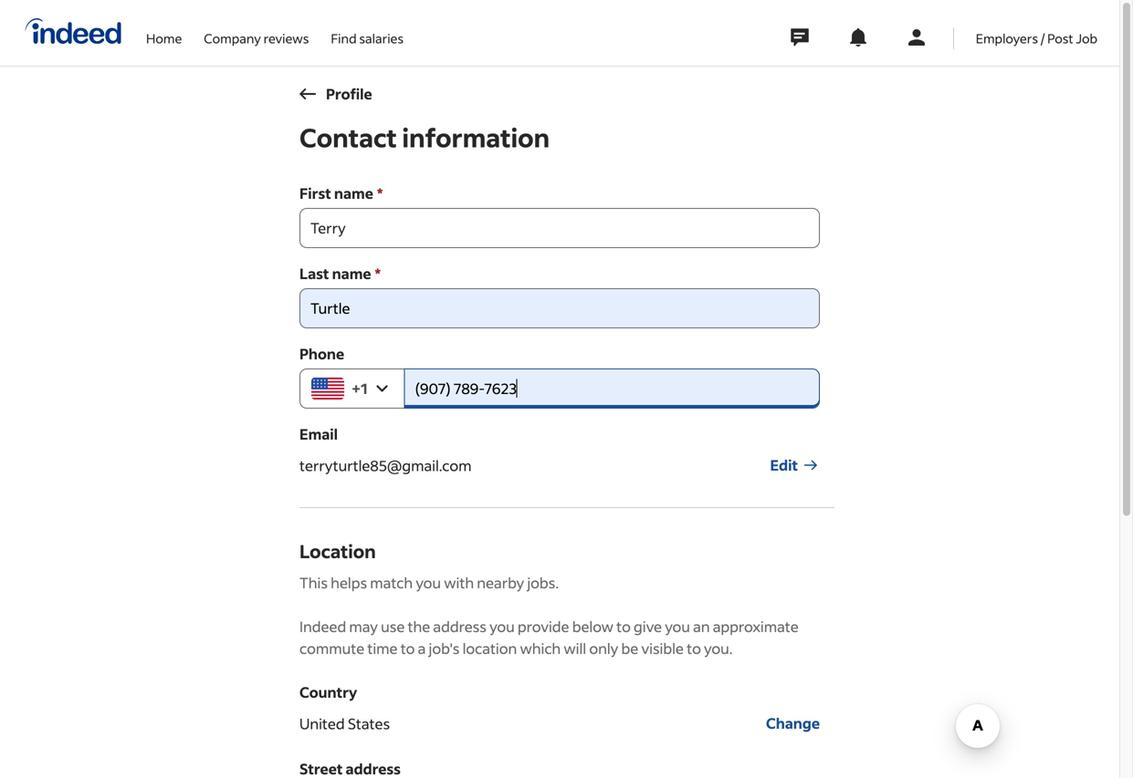 Task type: locate. For each thing, give the bounding box(es) containing it.
job
[[1076, 30, 1097, 47]]

2 horizontal spatial to
[[687, 640, 701, 658]]

profile link
[[289, 74, 384, 114]]

match
[[370, 574, 413, 593]]

united
[[299, 715, 345, 733]]

*
[[377, 184, 383, 203], [375, 264, 381, 283]]

None field
[[299, 208, 820, 248], [299, 289, 820, 329], [299, 208, 820, 248], [299, 289, 820, 329]]

you left an
[[665, 618, 690, 636]]

name right first
[[334, 184, 373, 203]]

0 vertical spatial name
[[334, 184, 373, 203]]

0 vertical spatial *
[[377, 184, 383, 203]]

1 horizontal spatial you
[[489, 618, 515, 636]]

provide
[[518, 618, 569, 636]]

2 horizontal spatial you
[[665, 618, 690, 636]]

job's
[[429, 640, 460, 658]]

home
[[146, 30, 182, 47]]

edit link
[[770, 446, 820, 486]]

1 vertical spatial name
[[332, 264, 371, 283]]

contact information
[[299, 121, 550, 154]]

an
[[693, 618, 710, 636]]

0 horizontal spatial to
[[401, 640, 415, 658]]

visible
[[641, 640, 684, 658]]

name for first name
[[334, 184, 373, 203]]

will
[[564, 640, 586, 658]]

employers
[[976, 30, 1038, 47]]

name
[[334, 184, 373, 203], [332, 264, 371, 283]]

the
[[408, 618, 430, 636]]

give
[[634, 618, 662, 636]]

first
[[299, 184, 331, 203]]

you.
[[704, 640, 733, 658]]

to down an
[[687, 640, 701, 658]]

company reviews
[[204, 30, 309, 47]]

below
[[572, 618, 613, 636]]

may
[[349, 618, 378, 636]]

company reviews link
[[204, 0, 309, 62]]

information
[[402, 121, 550, 154]]

to left a
[[401, 640, 415, 658]]

employers / post job link
[[976, 0, 1097, 62]]

you
[[416, 574, 441, 593], [489, 618, 515, 636], [665, 618, 690, 636]]

to
[[616, 618, 631, 636], [401, 640, 415, 658], [687, 640, 701, 658]]

0 horizontal spatial you
[[416, 574, 441, 593]]

edit
[[770, 456, 798, 475]]

employers / post job
[[976, 30, 1097, 47]]

1 vertical spatial *
[[375, 264, 381, 283]]

use
[[381, 618, 405, 636]]

location
[[463, 640, 517, 658]]

profile
[[326, 84, 372, 103]]

name right "last"
[[332, 264, 371, 283]]

united states
[[299, 715, 390, 733]]

address
[[433, 618, 487, 636]]

* right "last"
[[375, 264, 381, 283]]

you up location
[[489, 618, 515, 636]]

find salaries
[[331, 30, 404, 47]]

to up be
[[616, 618, 631, 636]]

helps
[[331, 574, 367, 593]]

* down contact
[[377, 184, 383, 203]]

you left the with
[[416, 574, 441, 593]]



Task type: vqa. For each thing, say whether or not it's contained in the screenshot.
Save and exit link
no



Task type: describe. For each thing, give the bounding box(es) containing it.
* for last name *
[[375, 264, 381, 283]]

post
[[1047, 30, 1073, 47]]

indeed may use the address you provide below to give you an approximate commute time to a job's location which will only be visible to you.
[[299, 618, 799, 658]]

location
[[299, 540, 376, 563]]

this helps match you with nearby jobs.
[[299, 574, 559, 593]]

85@gmail.com
[[370, 456, 472, 475]]

change button
[[766, 704, 820, 744]]

jobs.
[[527, 574, 559, 593]]

commute
[[299, 640, 364, 658]]

contact
[[299, 121, 397, 154]]

a
[[418, 640, 426, 658]]

which
[[520, 640, 561, 658]]

/
[[1041, 30, 1045, 47]]

1 horizontal spatial to
[[616, 618, 631, 636]]

be
[[621, 640, 638, 658]]

time
[[367, 640, 398, 658]]

only
[[589, 640, 618, 658]]

with
[[444, 574, 474, 593]]

last
[[299, 264, 329, 283]]

last name *
[[299, 264, 381, 283]]

terryturtle
[[299, 456, 370, 475]]

nearby
[[477, 574, 524, 593]]

Type phone number telephone field
[[404, 369, 820, 409]]

find salaries link
[[331, 0, 404, 62]]

find
[[331, 30, 357, 47]]

first name *
[[299, 184, 383, 203]]

indeed
[[299, 618, 346, 636]]

* for first name *
[[377, 184, 383, 203]]

home link
[[146, 0, 182, 62]]

approximate
[[713, 618, 799, 636]]

this
[[299, 574, 328, 593]]

country
[[299, 683, 357, 702]]

phone
[[299, 345, 344, 363]]

name for last name
[[332, 264, 371, 283]]

reviews
[[263, 30, 309, 47]]

salaries
[[359, 30, 404, 47]]

company
[[204, 30, 261, 47]]

states
[[348, 715, 390, 733]]

change
[[766, 714, 820, 733]]

contact information element
[[299, 121, 835, 779]]

terryturtle 85@gmail.com
[[299, 456, 472, 475]]

email
[[299, 425, 338, 444]]



